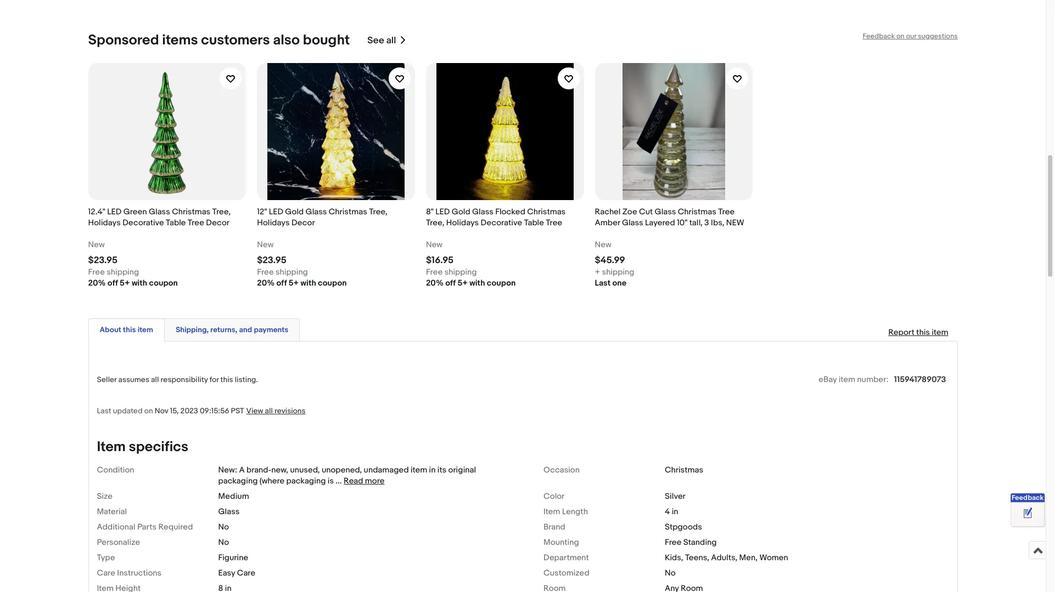 Task type: describe. For each thing, give the bounding box(es) containing it.
instructions
[[117, 569, 161, 579]]

feedback on our suggestions
[[863, 32, 958, 41]]

this for about
[[123, 326, 136, 335]]

amber
[[595, 218, 620, 228]]

new text field for $23.95
[[257, 240, 274, 251]]

teens,
[[685, 554, 709, 564]]

new $16.95 free shipping 20% off 5+ with coupon
[[426, 240, 516, 289]]

for
[[210, 376, 219, 385]]

$23.95 text field
[[88, 255, 118, 266]]

20% off 5+ with coupon text field for holidays
[[426, 278, 516, 289]]

+ shipping text field
[[595, 267, 634, 278]]

$23.95 for 12" led gold glass christmas tree, holidays decor
[[257, 255, 286, 266]]

09:15:56
[[200, 407, 229, 416]]

a
[[239, 466, 245, 476]]

5+ for decor
[[289, 278, 299, 289]]

one
[[612, 278, 627, 289]]

20% for 12.4" led green glass christmas tree, holidays decorative table tree decor
[[88, 278, 106, 289]]

2 care from the left
[[237, 569, 255, 579]]

read more
[[344, 477, 385, 487]]

about this item button
[[100, 325, 153, 336]]

new $23.95 free shipping 20% off 5+ with coupon for decor
[[257, 240, 347, 289]]

item length
[[544, 507, 588, 518]]

material
[[97, 507, 127, 518]]

item right report
[[932, 328, 948, 338]]

seller
[[97, 376, 117, 385]]

gold for $23.95
[[285, 207, 304, 218]]

4
[[665, 507, 670, 518]]

women
[[760, 554, 788, 564]]

see all link
[[367, 32, 407, 49]]

3
[[704, 218, 709, 228]]

new: a brand-new, unused, unopened, undamaged item in its original packaging (where packaging is ...
[[218, 466, 476, 487]]

12" led gold glass christmas tree, holidays decor
[[257, 207, 388, 228]]

coupon for decorative
[[149, 278, 178, 289]]

tall,
[[689, 218, 703, 228]]

free for 12" led gold glass christmas tree, holidays decor
[[257, 267, 274, 278]]

assumes
[[118, 376, 149, 385]]

customers
[[201, 32, 270, 49]]

glass for holidays
[[472, 207, 493, 218]]

rachel
[[595, 207, 621, 218]]

coupon for decor
[[318, 278, 347, 289]]

more
[[365, 477, 385, 487]]

0 horizontal spatial last
[[97, 407, 111, 416]]

holidays for 12.4"
[[88, 218, 121, 228]]

shipping, returns, and payments
[[176, 326, 288, 335]]

type
[[97, 554, 115, 564]]

new
[[726, 218, 744, 228]]

item right ebay
[[839, 375, 855, 386]]

glass for decor
[[306, 207, 327, 218]]

115941789073
[[894, 375, 946, 386]]

free shipping text field for decorative
[[88, 267, 139, 278]]

shipping for decorative
[[107, 267, 139, 278]]

and
[[239, 326, 252, 335]]

lbs,
[[711, 218, 724, 228]]

decor inside 12.4" led green glass christmas tree, holidays decorative table tree decor
[[206, 218, 229, 228]]

off for holidays
[[445, 278, 456, 289]]

christmas for rachel zoe cut glass christmas tree amber glass layered 10" tall, 3 lbs, new
[[678, 207, 716, 218]]

free shipping text field for decor
[[257, 267, 308, 278]]

view all revisions link
[[244, 406, 306, 417]]

led for 8"
[[436, 207, 450, 218]]

tree inside 12.4" led green glass christmas tree, holidays decorative table tree decor
[[188, 218, 204, 228]]

2 vertical spatial all
[[265, 407, 273, 416]]

pst
[[231, 407, 244, 416]]

read
[[344, 477, 363, 487]]

8"
[[426, 207, 434, 218]]

specifics
[[129, 439, 188, 456]]

green
[[123, 207, 147, 218]]

customized
[[544, 569, 589, 579]]

15,
[[170, 407, 179, 416]]

also
[[273, 32, 300, 49]]

is
[[328, 477, 334, 487]]

required
[[158, 523, 193, 533]]

with for decorative
[[132, 278, 147, 289]]

items
[[162, 32, 198, 49]]

12"
[[257, 207, 267, 218]]

length
[[562, 507, 588, 518]]

5+ for holidays
[[458, 278, 468, 289]]

its
[[437, 466, 446, 476]]

new:
[[218, 466, 237, 476]]

returns,
[[210, 326, 237, 335]]

2023
[[180, 407, 198, 416]]

(where
[[260, 477, 285, 487]]

mounting
[[544, 538, 579, 549]]

report this item
[[888, 328, 948, 338]]

report this item link
[[883, 322, 954, 344]]

undamaged
[[364, 466, 409, 476]]

stpgoods
[[665, 523, 702, 533]]

item for item specifics
[[97, 439, 126, 456]]

coupon for holidays
[[487, 278, 516, 289]]

no for personalize
[[218, 538, 229, 549]]

new $45.99 + shipping last one
[[595, 240, 634, 289]]

glass for decorative
[[149, 207, 170, 218]]

nov
[[155, 407, 168, 416]]

tree, for 12" led gold glass christmas tree, holidays decor
[[369, 207, 388, 218]]

rachel zoe cut glass christmas tree amber glass layered 10" tall, 3 lbs, new
[[595, 207, 744, 228]]

with for decor
[[301, 278, 316, 289]]

20% for 8" led gold glass flocked christmas tree, holidays decorative table tree
[[426, 278, 444, 289]]

0 horizontal spatial on
[[144, 407, 153, 416]]

unopened,
[[322, 466, 362, 476]]

1 horizontal spatial this
[[220, 376, 233, 385]]

See all text field
[[367, 35, 396, 46]]

1 care from the left
[[97, 569, 115, 579]]

New text field
[[88, 240, 105, 251]]

read more button
[[344, 477, 385, 487]]

item specifics
[[97, 439, 188, 456]]

glass down zoe
[[622, 218, 643, 228]]

new for 12" led gold glass christmas tree, holidays decor
[[257, 240, 274, 250]]

view
[[246, 407, 263, 416]]

+
[[595, 267, 600, 278]]

brand
[[544, 523, 565, 533]]

parts
[[137, 523, 156, 533]]

with for holidays
[[470, 278, 485, 289]]

ebay item number: 115941789073
[[819, 375, 946, 386]]

tree, for 12.4" led green glass christmas tree, holidays decorative table tree decor
[[212, 207, 231, 218]]

this for report
[[916, 328, 930, 338]]

last updated on nov 15, 2023 09:15:56 pst view all revisions
[[97, 407, 306, 416]]

20% off 5+ with coupon text field for decor
[[257, 278, 347, 289]]

suggestions
[[918, 32, 958, 41]]



Task type: vqa. For each thing, say whether or not it's contained in the screenshot.


Task type: locate. For each thing, give the bounding box(es) containing it.
tree inside 8" led gold glass flocked christmas tree, holidays decorative table tree
[[546, 218, 562, 228]]

gold inside 8" led gold glass flocked christmas tree, holidays decorative table tree
[[452, 207, 470, 218]]

this right for
[[220, 376, 233, 385]]

1 led from the left
[[107, 207, 121, 218]]

gold right "8""
[[452, 207, 470, 218]]

no for additional parts required
[[218, 523, 229, 533]]

in left its at left
[[429, 466, 436, 476]]

0 vertical spatial on
[[897, 32, 905, 41]]

1 horizontal spatial off
[[276, 278, 287, 289]]

gold inside 12" led gold glass christmas tree, holidays decor
[[285, 207, 304, 218]]

glass right '12"'
[[306, 207, 327, 218]]

figurine
[[218, 554, 248, 564]]

2 decor from the left
[[291, 218, 315, 228]]

shipping
[[107, 267, 139, 278], [276, 267, 308, 278], [445, 267, 477, 278], [602, 267, 634, 278]]

feedback for feedback
[[1012, 494, 1044, 503]]

glass inside 12.4" led green glass christmas tree, holidays decorative table tree decor
[[149, 207, 170, 218]]

on left nov
[[144, 407, 153, 416]]

1 horizontal spatial decorative
[[481, 218, 522, 228]]

decorative down green
[[123, 218, 164, 228]]

flocked
[[495, 207, 525, 218]]

shipping, returns, and payments button
[[176, 325, 288, 336]]

with inside new $16.95 free shipping 20% off 5+ with coupon
[[470, 278, 485, 289]]

5+ for decorative
[[120, 278, 130, 289]]

0 horizontal spatial feedback
[[863, 32, 895, 41]]

on
[[897, 32, 905, 41], [144, 407, 153, 416]]

seller assumes all responsibility for this listing.
[[97, 376, 258, 385]]

1 vertical spatial last
[[97, 407, 111, 416]]

shipping inside new $45.99 + shipping last one
[[602, 267, 634, 278]]

10"
[[677, 218, 688, 228]]

decorative inside 8" led gold glass flocked christmas tree, holidays decorative table tree
[[481, 218, 522, 228]]

glass up layered
[[655, 207, 676, 218]]

1 horizontal spatial led
[[269, 207, 283, 218]]

off inside new $16.95 free shipping 20% off 5+ with coupon
[[445, 278, 456, 289]]

item inside button
[[138, 326, 153, 335]]

tree
[[718, 207, 735, 218], [188, 218, 204, 228], [546, 218, 562, 228]]

new inside new $16.95 free shipping 20% off 5+ with coupon
[[426, 240, 443, 250]]

20% off 5+ with coupon text field down $23.95 text field
[[257, 278, 347, 289]]

table
[[166, 218, 186, 228], [524, 218, 544, 228]]

2 horizontal spatial tree,
[[426, 218, 444, 228]]

new text field up $23.95 text field
[[257, 240, 274, 251]]

1 horizontal spatial 5+
[[289, 278, 299, 289]]

20% off 5+ with coupon text field down $23.95 text box
[[88, 278, 178, 289]]

this right report
[[916, 328, 930, 338]]

4 in
[[665, 507, 678, 518]]

christmas inside 12.4" led green glass christmas tree, holidays decorative table tree decor
[[172, 207, 210, 218]]

1 horizontal spatial care
[[237, 569, 255, 579]]

1 horizontal spatial in
[[672, 507, 678, 518]]

led right "8""
[[436, 207, 450, 218]]

20% inside new $16.95 free shipping 20% off 5+ with coupon
[[426, 278, 444, 289]]

1 table from the left
[[166, 218, 186, 228]]

0 horizontal spatial holidays
[[88, 218, 121, 228]]

0 horizontal spatial new $23.95 free shipping 20% off 5+ with coupon
[[88, 240, 178, 289]]

all
[[386, 35, 396, 46], [151, 376, 159, 385], [265, 407, 273, 416]]

3 20% off 5+ with coupon text field from the left
[[426, 278, 516, 289]]

20% off 5+ with coupon text field for decorative
[[88, 278, 178, 289]]

revisions
[[275, 407, 306, 416]]

silver
[[665, 492, 686, 502]]

glass
[[149, 207, 170, 218], [306, 207, 327, 218], [472, 207, 493, 218], [655, 207, 676, 218], [622, 218, 643, 228], [218, 507, 240, 518]]

in inside new: a brand-new, unused, unopened, undamaged item in its original packaging (where packaging is ...
[[429, 466, 436, 476]]

led for 12.4"
[[107, 207, 121, 218]]

2 packaging from the left
[[286, 477, 326, 487]]

item down color on the right of the page
[[544, 507, 560, 518]]

gold for $16.95
[[452, 207, 470, 218]]

1 new text field from the left
[[257, 240, 274, 251]]

no
[[218, 523, 229, 533], [218, 538, 229, 549], [665, 569, 676, 579]]

packaging down unused,
[[286, 477, 326, 487]]

3 new from the left
[[426, 240, 443, 250]]

2 horizontal spatial tree
[[718, 207, 735, 218]]

2 horizontal spatial new text field
[[595, 240, 612, 251]]

free for 8" led gold glass flocked christmas tree, holidays decorative table tree
[[426, 267, 443, 278]]

shipping down $23.95 text field
[[276, 267, 308, 278]]

0 horizontal spatial off
[[107, 278, 118, 289]]

1 free shipping text field from the left
[[88, 267, 139, 278]]

item right the about
[[138, 326, 153, 335]]

cut
[[639, 207, 653, 218]]

0 horizontal spatial 20%
[[88, 278, 106, 289]]

2 decorative from the left
[[481, 218, 522, 228]]

20% down $23.95 text box
[[88, 278, 106, 289]]

1 horizontal spatial packaging
[[286, 477, 326, 487]]

tab list containing about this item
[[88, 317, 958, 342]]

report
[[888, 328, 915, 338]]

layered
[[645, 218, 675, 228]]

0 horizontal spatial this
[[123, 326, 136, 335]]

new up $23.95 text box
[[88, 240, 105, 250]]

3 20% from the left
[[426, 278, 444, 289]]

3 coupon from the left
[[487, 278, 516, 289]]

off down $23.95 text box
[[107, 278, 118, 289]]

2 shipping from the left
[[276, 267, 308, 278]]

led for 12"
[[269, 207, 283, 218]]

all right view
[[265, 407, 273, 416]]

0 vertical spatial item
[[97, 439, 126, 456]]

all right see
[[386, 35, 396, 46]]

item up condition
[[97, 439, 126, 456]]

1 horizontal spatial all
[[265, 407, 273, 416]]

adults,
[[711, 554, 737, 564]]

2 new from the left
[[257, 240, 274, 250]]

glass down medium
[[218, 507, 240, 518]]

1 horizontal spatial 20%
[[257, 278, 275, 289]]

color
[[544, 492, 565, 502]]

1 horizontal spatial 20% off 5+ with coupon text field
[[257, 278, 347, 289]]

1 horizontal spatial $23.95
[[257, 255, 286, 266]]

new up $45.99 text field
[[595, 240, 612, 250]]

tree, down "8""
[[426, 218, 444, 228]]

bought
[[303, 32, 350, 49]]

decorative down flocked
[[481, 218, 522, 228]]

5+ inside new $16.95 free shipping 20% off 5+ with coupon
[[458, 278, 468, 289]]

new text field for $16.95
[[426, 240, 443, 251]]

1 decor from the left
[[206, 218, 229, 228]]

4 shipping from the left
[[602, 267, 634, 278]]

personalize
[[97, 538, 140, 549]]

christmas for 12" led gold glass christmas tree, holidays decor
[[329, 207, 367, 218]]

new text field for $45.99
[[595, 240, 612, 251]]

christmas inside 12" led gold glass christmas tree, holidays decor
[[329, 207, 367, 218]]

0 horizontal spatial led
[[107, 207, 121, 218]]

free inside new $16.95 free shipping 20% off 5+ with coupon
[[426, 267, 443, 278]]

3 off from the left
[[445, 278, 456, 289]]

1 horizontal spatial holidays
[[257, 218, 290, 228]]

2 horizontal spatial led
[[436, 207, 450, 218]]

this inside "report this item" link
[[916, 328, 930, 338]]

shipping for holidays
[[445, 267, 477, 278]]

2 20% from the left
[[257, 278, 275, 289]]

0 horizontal spatial all
[[151, 376, 159, 385]]

free for 12.4" led green glass christmas tree, holidays decorative table tree decor
[[88, 267, 105, 278]]

last left 'updated'
[[97, 407, 111, 416]]

holidays inside 8" led gold glass flocked christmas tree, holidays decorative table tree
[[446, 218, 479, 228]]

christmas inside 8" led gold glass flocked christmas tree, holidays decorative table tree
[[527, 207, 566, 218]]

decorative inside 12.4" led green glass christmas tree, holidays decorative table tree decor
[[123, 218, 164, 228]]

1 horizontal spatial tree
[[546, 218, 562, 228]]

2 horizontal spatial 20%
[[426, 278, 444, 289]]

christmas
[[172, 207, 210, 218], [329, 207, 367, 218], [527, 207, 566, 218], [678, 207, 716, 218], [665, 466, 703, 476]]

Free shipping text field
[[426, 267, 477, 278]]

0 horizontal spatial care
[[97, 569, 115, 579]]

1 shipping from the left
[[107, 267, 139, 278]]

care right the easy
[[237, 569, 255, 579]]

0 horizontal spatial tree
[[188, 218, 204, 228]]

2 vertical spatial no
[[665, 569, 676, 579]]

2 led from the left
[[269, 207, 283, 218]]

department
[[544, 554, 589, 564]]

4 new from the left
[[595, 240, 612, 250]]

1 horizontal spatial tree,
[[369, 207, 388, 218]]

1 vertical spatial item
[[544, 507, 560, 518]]

2 horizontal spatial this
[[916, 328, 930, 338]]

Last one text field
[[595, 278, 627, 289]]

new inside new $45.99 + shipping last one
[[595, 240, 612, 250]]

free shipping text field down $23.95 text box
[[88, 267, 139, 278]]

1 coupon from the left
[[149, 278, 178, 289]]

new $23.95 free shipping 20% off 5+ with coupon for decorative
[[88, 240, 178, 289]]

2 horizontal spatial 20% off 5+ with coupon text field
[[426, 278, 516, 289]]

all right assumes
[[151, 376, 159, 385]]

1 off from the left
[[107, 278, 118, 289]]

new $23.95 free shipping 20% off 5+ with coupon down 12" led gold glass christmas tree, holidays decor
[[257, 240, 347, 289]]

2 with from the left
[[301, 278, 316, 289]]

standing
[[683, 538, 717, 549]]

about this item
[[100, 326, 153, 335]]

2 $23.95 from the left
[[257, 255, 286, 266]]

1 horizontal spatial with
[[301, 278, 316, 289]]

2 gold from the left
[[452, 207, 470, 218]]

0 horizontal spatial coupon
[[149, 278, 178, 289]]

listing.
[[235, 376, 258, 385]]

3 holidays from the left
[[446, 218, 479, 228]]

$23.95 for 12.4" led green glass christmas tree, holidays decorative table tree decor
[[88, 255, 118, 266]]

new text field up $16.95
[[426, 240, 443, 251]]

0 horizontal spatial table
[[166, 218, 186, 228]]

20% down $23.95 text field
[[257, 278, 275, 289]]

tree, left "8""
[[369, 207, 388, 218]]

shipping for decor
[[276, 267, 308, 278]]

3 shipping from the left
[[445, 267, 477, 278]]

1 horizontal spatial feedback
[[1012, 494, 1044, 503]]

$45.99
[[595, 255, 625, 266]]

coupon
[[149, 278, 178, 289], [318, 278, 347, 289], [487, 278, 516, 289]]

free up kids,
[[665, 538, 682, 549]]

last inside new $45.99 + shipping last one
[[595, 278, 611, 289]]

0 vertical spatial all
[[386, 35, 396, 46]]

off down $23.95 text field
[[276, 278, 287, 289]]

1 horizontal spatial table
[[524, 218, 544, 228]]

1 20% from the left
[[88, 278, 106, 289]]

christmas for 12.4" led green glass christmas tree, holidays decorative table tree decor
[[172, 207, 210, 218]]

table inside 12.4" led green glass christmas tree, holidays decorative table tree decor
[[166, 218, 186, 228]]

glass inside 8" led gold glass flocked christmas tree, holidays decorative table tree
[[472, 207, 493, 218]]

1 vertical spatial feedback
[[1012, 494, 1044, 503]]

0 horizontal spatial free shipping text field
[[88, 267, 139, 278]]

2 off from the left
[[276, 278, 287, 289]]

brand-
[[247, 466, 271, 476]]

0 horizontal spatial new text field
[[257, 240, 274, 251]]

$23.95 down '12"'
[[257, 255, 286, 266]]

2 horizontal spatial holidays
[[446, 218, 479, 228]]

glass right green
[[149, 207, 170, 218]]

in right '4'
[[672, 507, 678, 518]]

care instructions
[[97, 569, 161, 579]]

3 5+ from the left
[[458, 278, 468, 289]]

2 free shipping text field from the left
[[257, 267, 308, 278]]

led right 12.4"
[[107, 207, 121, 218]]

1 $23.95 from the left
[[88, 255, 118, 266]]

about
[[100, 326, 121, 335]]

free
[[88, 267, 105, 278], [257, 267, 274, 278], [426, 267, 443, 278], [665, 538, 682, 549]]

$23.95
[[88, 255, 118, 266], [257, 255, 286, 266]]

our
[[906, 32, 916, 41]]

1 horizontal spatial on
[[897, 32, 905, 41]]

1 horizontal spatial decor
[[291, 218, 315, 228]]

table inside 8" led gold glass flocked christmas tree, holidays decorative table tree
[[524, 218, 544, 228]]

1 horizontal spatial last
[[595, 278, 611, 289]]

holidays up new $16.95 free shipping 20% off 5+ with coupon
[[446, 218, 479, 228]]

this inside about this item button
[[123, 326, 136, 335]]

holidays down '12"'
[[257, 218, 290, 228]]

1 vertical spatial all
[[151, 376, 159, 385]]

size
[[97, 492, 112, 502]]

0 vertical spatial last
[[595, 278, 611, 289]]

holidays down 12.4"
[[88, 218, 121, 228]]

led inside 8" led gold glass flocked christmas tree, holidays decorative table tree
[[436, 207, 450, 218]]

2 horizontal spatial 5+
[[458, 278, 468, 289]]

1 horizontal spatial new $23.95 free shipping 20% off 5+ with coupon
[[257, 240, 347, 289]]

see all
[[367, 35, 396, 46]]

new for rachel zoe cut glass christmas tree amber glass layered 10" tall, 3 lbs, new
[[595, 240, 612, 250]]

free down $16.95 text box
[[426, 267, 443, 278]]

2 new text field from the left
[[426, 240, 443, 251]]

1 new $23.95 free shipping 20% off 5+ with coupon from the left
[[88, 240, 178, 289]]

2 20% off 5+ with coupon text field from the left
[[257, 278, 347, 289]]

2 holidays from the left
[[257, 218, 290, 228]]

on left our
[[897, 32, 905, 41]]

this right the about
[[123, 326, 136, 335]]

sponsored
[[88, 32, 159, 49]]

new for 8" led gold glass flocked christmas tree, holidays decorative table tree
[[426, 240, 443, 250]]

led inside 12" led gold glass christmas tree, holidays decor
[[269, 207, 283, 218]]

packaging down the a
[[218, 477, 258, 487]]

0 vertical spatial no
[[218, 523, 229, 533]]

original
[[448, 466, 476, 476]]

$23.95 text field
[[257, 255, 286, 266]]

1 vertical spatial on
[[144, 407, 153, 416]]

christmas inside rachel zoe cut glass christmas tree amber glass layered 10" tall, 3 lbs, new
[[678, 207, 716, 218]]

0 horizontal spatial tree,
[[212, 207, 231, 218]]

led right '12"'
[[269, 207, 283, 218]]

off for decorative
[[107, 278, 118, 289]]

new for 12.4" led green glass christmas tree, holidays decorative table tree decor
[[88, 240, 105, 250]]

last down +
[[595, 278, 611, 289]]

off for decor
[[276, 278, 287, 289]]

0 horizontal spatial gold
[[285, 207, 304, 218]]

medium
[[218, 492, 249, 502]]

new,
[[271, 466, 288, 476]]

tree, left '12"'
[[212, 207, 231, 218]]

unused,
[[290, 466, 320, 476]]

3 new text field from the left
[[595, 240, 612, 251]]

0 vertical spatial feedback
[[863, 32, 895, 41]]

2 table from the left
[[524, 218, 544, 228]]

free standing
[[665, 538, 717, 549]]

glass for glass
[[655, 207, 676, 218]]

glass left flocked
[[472, 207, 493, 218]]

item for item length
[[544, 507, 560, 518]]

holidays for 12"
[[257, 218, 290, 228]]

tree,
[[212, 207, 231, 218], [369, 207, 388, 218], [426, 218, 444, 228]]

0 horizontal spatial decorative
[[123, 218, 164, 228]]

holidays inside 12" led gold glass christmas tree, holidays decor
[[257, 218, 290, 228]]

2 new $23.95 free shipping 20% off 5+ with coupon from the left
[[257, 240, 347, 289]]

additional
[[97, 523, 135, 533]]

zoe
[[622, 207, 637, 218]]

led inside 12.4" led green glass christmas tree, holidays decorative table tree decor
[[107, 207, 121, 218]]

no for customized
[[665, 569, 676, 579]]

Free shipping text field
[[88, 267, 139, 278], [257, 267, 308, 278]]

additional parts required
[[97, 523, 193, 533]]

2 5+ from the left
[[289, 278, 299, 289]]

1 horizontal spatial item
[[544, 507, 560, 518]]

20% off 5+ with coupon text field
[[88, 278, 178, 289], [257, 278, 347, 289], [426, 278, 516, 289]]

condition
[[97, 466, 134, 476]]

feedback for feedback on our suggestions
[[863, 32, 895, 41]]

1 horizontal spatial free shipping text field
[[257, 267, 308, 278]]

0 horizontal spatial packaging
[[218, 477, 258, 487]]

item inside new: a brand-new, unused, unopened, undamaged item in its original packaging (where packaging is ...
[[411, 466, 427, 476]]

1 vertical spatial in
[[672, 507, 678, 518]]

shipping down $16.95 text box
[[445, 267, 477, 278]]

12.4" led green glass christmas tree, holidays decorative table tree decor
[[88, 207, 231, 228]]

2 horizontal spatial off
[[445, 278, 456, 289]]

item left its at left
[[411, 466, 427, 476]]

2 horizontal spatial all
[[386, 35, 396, 46]]

2 coupon from the left
[[318, 278, 347, 289]]

0 horizontal spatial 5+
[[120, 278, 130, 289]]

1 horizontal spatial coupon
[[318, 278, 347, 289]]

1 new from the left
[[88, 240, 105, 250]]

3 led from the left
[[436, 207, 450, 218]]

$16.95 text field
[[426, 255, 454, 266]]

payments
[[254, 326, 288, 335]]

tree, inside 8" led gold glass flocked christmas tree, holidays decorative table tree
[[426, 218, 444, 228]]

1 vertical spatial no
[[218, 538, 229, 549]]

shipping for glass
[[602, 267, 634, 278]]

easy care
[[218, 569, 255, 579]]

occasion
[[544, 466, 580, 476]]

tree inside rachel zoe cut glass christmas tree amber glass layered 10" tall, 3 lbs, new
[[718, 207, 735, 218]]

tree, inside 12" led gold glass christmas tree, holidays decor
[[369, 207, 388, 218]]

1 decorative from the left
[[123, 218, 164, 228]]

20% down $16.95
[[426, 278, 444, 289]]

New text field
[[257, 240, 274, 251], [426, 240, 443, 251], [595, 240, 612, 251]]

20% for 12" led gold glass christmas tree, holidays decor
[[257, 278, 275, 289]]

holidays
[[88, 218, 121, 228], [257, 218, 290, 228], [446, 218, 479, 228]]

free down $23.95 text field
[[257, 267, 274, 278]]

0 vertical spatial in
[[429, 466, 436, 476]]

off down $16.95
[[445, 278, 456, 289]]

new text field up $45.99 text field
[[595, 240, 612, 251]]

1 5+ from the left
[[120, 278, 130, 289]]

gold right '12"'
[[285, 207, 304, 218]]

shipping inside new $16.95 free shipping 20% off 5+ with coupon
[[445, 267, 477, 278]]

0 horizontal spatial decor
[[206, 218, 229, 228]]

decor inside 12" led gold glass christmas tree, holidays decor
[[291, 218, 315, 228]]

free down $23.95 text box
[[88, 267, 105, 278]]

shipping down $23.95 text box
[[107, 267, 139, 278]]

care down type
[[97, 569, 115, 579]]

new $23.95 free shipping 20% off 5+ with coupon down green
[[88, 240, 178, 289]]

coupon inside new $16.95 free shipping 20% off 5+ with coupon
[[487, 278, 516, 289]]

holidays inside 12.4" led green glass christmas tree, holidays decorative table tree decor
[[88, 218, 121, 228]]

sponsored items customers also bought
[[88, 32, 350, 49]]

decor
[[206, 218, 229, 228], [291, 218, 315, 228]]

glass inside 12" led gold glass christmas tree, holidays decor
[[306, 207, 327, 218]]

new up $23.95 text field
[[257, 240, 274, 250]]

easy
[[218, 569, 235, 579]]

2 horizontal spatial with
[[470, 278, 485, 289]]

1 holidays from the left
[[88, 218, 121, 228]]

new up $16.95
[[426, 240, 443, 250]]

kids,
[[665, 554, 683, 564]]

shipping up one at the top right of page
[[602, 267, 634, 278]]

tree, inside 12.4" led green glass christmas tree, holidays decorative table tree decor
[[212, 207, 231, 218]]

$45.99 text field
[[595, 255, 625, 266]]

1 horizontal spatial gold
[[452, 207, 470, 218]]

free shipping text field down $23.95 text field
[[257, 267, 308, 278]]

1 with from the left
[[132, 278, 147, 289]]

$23.95 down new text field
[[88, 255, 118, 266]]

1 20% off 5+ with coupon text field from the left
[[88, 278, 178, 289]]

0 horizontal spatial $23.95
[[88, 255, 118, 266]]

0 horizontal spatial item
[[97, 439, 126, 456]]

12.4"
[[88, 207, 105, 218]]

men,
[[739, 554, 758, 564]]

0 horizontal spatial in
[[429, 466, 436, 476]]

tab list
[[88, 317, 958, 342]]

feedback
[[863, 32, 895, 41], [1012, 494, 1044, 503]]

0 horizontal spatial with
[[132, 278, 147, 289]]

20% off 5+ with coupon text field down $16.95 text box
[[426, 278, 516, 289]]

8" led gold glass flocked christmas tree, holidays decorative table tree
[[426, 207, 566, 228]]

see
[[367, 35, 384, 46]]

1 packaging from the left
[[218, 477, 258, 487]]

2 horizontal spatial coupon
[[487, 278, 516, 289]]

3 with from the left
[[470, 278, 485, 289]]

updated
[[113, 407, 143, 416]]

20%
[[88, 278, 106, 289], [257, 278, 275, 289], [426, 278, 444, 289]]

1 gold from the left
[[285, 207, 304, 218]]

0 horizontal spatial 20% off 5+ with coupon text field
[[88, 278, 178, 289]]

1 horizontal spatial new text field
[[426, 240, 443, 251]]



